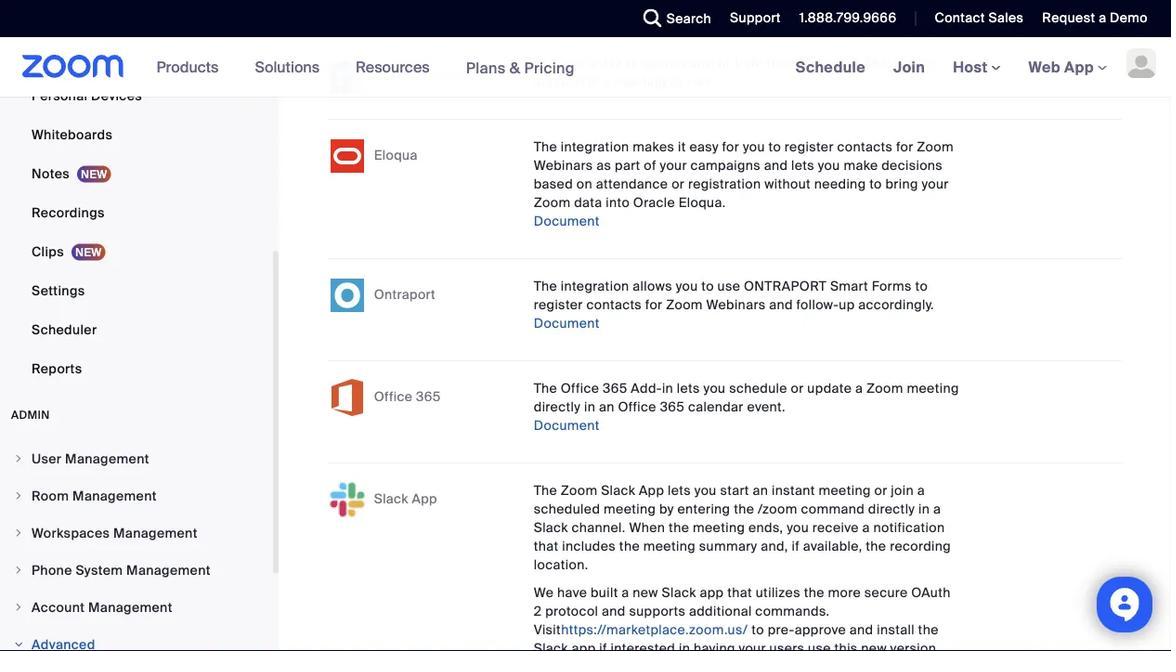 Task type: describe. For each thing, give the bounding box(es) containing it.
slack right the slack image
[[374, 491, 408, 508]]

ontraport
[[744, 278, 827, 295]]

microsoft sharepoint image
[[329, 60, 366, 97]]

notes
[[32, 165, 70, 182]]

request a demo
[[1042, 9, 1148, 26]]

secure
[[864, 584, 908, 602]]

app for slack app
[[412, 491, 437, 508]]

room
[[32, 487, 69, 504]]

schedule
[[729, 380, 787, 397]]

visit
[[534, 621, 561, 639]]

management for account management
[[88, 599, 172, 616]]

having
[[694, 640, 735, 651]]

we
[[534, 584, 554, 602]]

built
[[591, 584, 618, 602]]

or inside 'enables users to share content from their microsoft sharepoint account in a meeting or chat'
[[670, 74, 683, 91]]

forms
[[872, 278, 912, 295]]

directly inside 'the zoom slack app lets you start an instant meeting or join a scheduled meeting by entering the /zoom command directly in a slack channel. when the meeting ends, you receive a notification that includes the meeting summary and, if available, the recording location.'
[[868, 501, 915, 518]]

slack up channel.
[[601, 482, 635, 499]]

reports link
[[0, 350, 273, 387]]

phone system management menu item
[[0, 553, 273, 588]]

scheduler
[[32, 321, 97, 338]]

reports
[[32, 360, 82, 377]]

the inside to pre-approve and install the slack app if interested in having your users use this new version
[[918, 621, 939, 639]]

if inside 'the zoom slack app lets you start an instant meeting or join a scheduled meeting by entering the /zoom command directly in a slack channel. when the meeting ends, you receive a notification that includes the meeting summary and, if available, the recording location.'
[[792, 538, 800, 555]]

meeting up the summary
[[693, 519, 745, 537]]

more
[[828, 584, 861, 602]]

settings link
[[0, 272, 273, 309]]

1.888.799.9666
[[799, 9, 897, 26]]

receive
[[812, 519, 859, 537]]

ontraport image
[[329, 277, 366, 315]]

join
[[893, 57, 925, 77]]

a up notification
[[933, 501, 941, 518]]

contacts inside the integration allows you to use ontraport smart forms to register contacts for zoom webinars and follow-up accordingly. document
[[586, 296, 642, 314]]

plans & pricing
[[466, 58, 575, 77]]

if inside to pre-approve and install the slack app if interested in having your users use this new version
[[599, 640, 607, 651]]

channel.
[[572, 519, 626, 537]]

your inside to pre-approve and install the slack app if interested in having your users use this new version
[[739, 640, 766, 651]]

enables users to share content from their microsoft sharepoint account in a meeting or chat
[[534, 55, 933, 91]]

an inside the office 365 add-in lets you schedule or update a zoom meeting directly in an office 365 calendar event. document
[[599, 399, 614, 416]]

https://marketplace.zoom.us/
[[561, 621, 748, 639]]

contact
[[935, 9, 985, 26]]

resources button
[[356, 37, 438, 97]]

join link
[[880, 37, 939, 97]]

that inside we have built a new slack app that utilizes the more secure oauth 2 protocol and supports additional commands. visit
[[727, 584, 752, 602]]

meeting inside the office 365 add-in lets you schedule or update a zoom meeting directly in an office 365 calendar event. document
[[907, 380, 959, 397]]

use inside the integration allows you to use ontraport smart forms to register contacts for zoom webinars and follow-up accordingly. document
[[717, 278, 740, 295]]

you inside the office 365 add-in lets you schedule or update a zoom meeting directly in an office 365 calendar event. document
[[704, 380, 726, 397]]

new inside to pre-approve and install the slack app if interested in having your users use this new version
[[861, 640, 887, 651]]

1 horizontal spatial office
[[561, 380, 599, 397]]

product information navigation
[[143, 37, 589, 98]]

a inside we have built a new slack app that utilizes the more secure oauth 2 protocol and supports additional commands. visit
[[622, 584, 629, 602]]

notes link
[[0, 155, 273, 192]]

ends,
[[749, 519, 783, 537]]

up
[[839, 296, 855, 314]]

scheduler link
[[0, 311, 273, 348]]

command
[[801, 501, 865, 518]]

1 horizontal spatial for
[[722, 139, 739, 156]]

2 horizontal spatial for
[[896, 139, 913, 156]]

slack inside we have built a new slack app that utilizes the more secure oauth 2 protocol and supports additional commands. visit
[[662, 584, 696, 602]]

we have built a new slack app that utilizes the more secure oauth 2 protocol and supports additional commands. visit
[[534, 584, 951, 639]]

integration for webinars
[[561, 139, 629, 156]]

notification
[[873, 519, 945, 537]]

part
[[615, 157, 640, 174]]

from
[[734, 55, 763, 72]]

campaigns
[[691, 157, 761, 174]]

calendar
[[688, 399, 744, 416]]

zoom inside the office 365 add-in lets you schedule or update a zoom meeting directly in an office 365 calendar event. document
[[867, 380, 903, 397]]

meeting up command
[[819, 482, 871, 499]]

ontraport
[[374, 286, 436, 304]]

accordingly.
[[858, 296, 934, 314]]

the down notification
[[866, 538, 886, 555]]

workspaces management
[[32, 524, 198, 541]]

to right forms
[[915, 278, 928, 295]]

pricing
[[524, 58, 575, 77]]

workspaces
[[32, 524, 110, 541]]

account management
[[32, 599, 172, 616]]

the office 365 add-in lets you schedule or update a zoom meeting directly in an office 365 calendar event. document
[[534, 380, 959, 435]]

have
[[557, 584, 587, 602]]

the inside 'the zoom slack app lets you start an instant meeting or join a scheduled meeting by entering the /zoom command directly in a slack channel. when the meeting ends, you receive a notification that includes the meeting summary and, if available, the recording location.'
[[534, 482, 557, 499]]

management for user management
[[65, 450, 149, 467]]

in inside to pre-approve and install the slack app if interested in having your users use this new version
[[679, 640, 690, 651]]

this
[[834, 640, 858, 651]]

start
[[720, 482, 749, 499]]

location.
[[534, 556, 589, 574]]

meetings navigation
[[782, 37, 1171, 98]]

bring
[[885, 176, 918, 193]]

webinars inside the integration allows you to use ontraport smart forms to register contacts for zoom webinars and follow-up accordingly. document
[[706, 296, 766, 314]]

the down start
[[734, 501, 754, 518]]

the for the integration allows you to use ontraport smart forms to register contacts for zoom webinars and follow-up accordingly.
[[534, 278, 557, 295]]

app for web app
[[1064, 57, 1094, 77]]

it
[[678, 139, 686, 156]]

management for room management
[[72, 487, 157, 504]]

and inside the integration makes it easy for you to register contacts for zoom webinars as part of your campaigns and lets you make decisions based on attendance or registration without needing to bring your zoom data into oracle eloqua. document
[[764, 157, 788, 174]]

products
[[157, 57, 219, 77]]

utilizes
[[756, 584, 800, 602]]

a right join
[[917, 482, 925, 499]]

share
[[643, 55, 678, 72]]

commands.
[[755, 603, 830, 620]]

a inside the office 365 add-in lets you schedule or update a zoom meeting directly in an office 365 calendar event. document
[[855, 380, 863, 397]]

for inside the integration allows you to use ontraport smart forms to register contacts for zoom webinars and follow-up accordingly. document
[[645, 296, 663, 314]]

users inside to pre-approve and install the slack app if interested in having your users use this new version
[[769, 640, 805, 651]]

resources
[[356, 57, 430, 77]]

protocol
[[545, 603, 598, 620]]

document inside the integration makes it easy for you to register contacts for zoom webinars as part of your campaigns and lets you make decisions based on attendance or registration without needing to bring your zoom data into oracle eloqua. document
[[534, 213, 600, 231]]

by
[[659, 501, 674, 518]]

slack app
[[374, 491, 437, 508]]

banner containing products
[[0, 37, 1171, 98]]

or inside 'the zoom slack app lets you start an instant meeting or join a scheduled meeting by entering the /zoom command directly in a slack channel. when the meeting ends, you receive a notification that includes the meeting summary and, if available, the recording location.'
[[874, 482, 887, 499]]

1 vertical spatial your
[[922, 176, 949, 193]]

app inside to pre-approve and install the slack app if interested in having your users use this new version
[[572, 640, 596, 651]]

you inside the integration allows you to use ontraport smart forms to register contacts for zoom webinars and follow-up accordingly. document
[[676, 278, 698, 295]]

decisions
[[882, 157, 943, 174]]

the integration makes it easy for you to register contacts for zoom webinars as part of your campaigns and lets you make decisions based on attendance or registration without needing to bring your zoom data into oracle eloqua. document
[[534, 139, 954, 231]]

or inside the integration makes it easy for you to register contacts for zoom webinars as part of your campaigns and lets you make decisions based on attendance or registration without needing to bring your zoom data into oracle eloqua. document
[[672, 176, 685, 193]]

personal menu menu
[[0, 0, 273, 389]]

needing
[[814, 176, 866, 193]]

easy
[[689, 139, 719, 156]]

support
[[730, 9, 781, 26]]

includes
[[562, 538, 616, 555]]

recording
[[890, 538, 951, 555]]

you up needing
[[818, 157, 840, 174]]

&
[[510, 58, 520, 77]]

allows
[[633, 278, 672, 295]]

https://marketplace.zoom.us/ link
[[561, 621, 748, 639]]

sharepoint inside 'enables users to share content from their microsoft sharepoint account in a meeting or chat'
[[863, 55, 933, 72]]

without
[[764, 176, 811, 193]]

follow-
[[796, 296, 839, 314]]

slack inside to pre-approve and install the slack app if interested in having your users use this new version
[[534, 640, 568, 651]]

app inside we have built a new slack app that utilizes the more secure oauth 2 protocol and supports additional commands. visit
[[700, 584, 724, 602]]

the down by
[[669, 519, 689, 537]]

clips
[[32, 243, 64, 260]]

management inside phone system management menu item
[[126, 561, 211, 579]]

zoom logo image
[[22, 55, 124, 78]]

integration for for
[[561, 278, 629, 295]]

on
[[577, 176, 593, 193]]

data
[[574, 194, 602, 211]]

directly inside the office 365 add-in lets you schedule or update a zoom meeting directly in an office 365 calendar event. document
[[534, 399, 581, 416]]

0 vertical spatial your
[[660, 157, 687, 174]]

2 horizontal spatial office
[[618, 399, 657, 416]]

2 horizontal spatial 365
[[660, 399, 685, 416]]

oracle
[[633, 194, 675, 211]]

makes
[[633, 139, 674, 156]]

whiteboards link
[[0, 116, 273, 153]]



Task type: locate. For each thing, give the bounding box(es) containing it.
1 horizontal spatial webinars
[[706, 296, 766, 314]]

a left demo
[[1099, 9, 1106, 26]]

oauth
[[911, 584, 951, 602]]

management up room management
[[65, 450, 149, 467]]

0 vertical spatial integration
[[561, 139, 629, 156]]

contact sales
[[935, 9, 1024, 26]]

a
[[1099, 9, 1106, 26], [603, 74, 611, 91], [855, 380, 863, 397], [917, 482, 925, 499], [933, 501, 941, 518], [862, 519, 870, 537], [622, 584, 629, 602]]

products button
[[157, 37, 227, 97]]

a inside 'enables users to share content from their microsoft sharepoint account in a meeting or chat'
[[603, 74, 611, 91]]

menu item
[[0, 627, 273, 651]]

1 horizontal spatial sharepoint
[[863, 55, 933, 72]]

1 horizontal spatial if
[[792, 538, 800, 555]]

their
[[767, 55, 796, 72]]

use down approve
[[808, 640, 831, 651]]

3 the from the top
[[534, 380, 557, 397]]

a right account
[[603, 74, 611, 91]]

you up 'calendar' on the right bottom of page
[[704, 380, 726, 397]]

and inside to pre-approve and install the slack app if interested in having your users use this new version
[[850, 621, 873, 639]]

if right the and,
[[792, 538, 800, 555]]

use inside to pre-approve and install the slack app if interested in having your users use this new version
[[808, 640, 831, 651]]

update
[[807, 380, 852, 397]]

smart
[[830, 278, 868, 295]]

in inside 'enables users to share content from their microsoft sharepoint account in a meeting or chat'
[[589, 74, 600, 91]]

meeting down accordingly. in the top of the page
[[907, 380, 959, 397]]

register inside the integration makes it easy for you to register contacts for zoom webinars as part of your campaigns and lets you make decisions based on attendance or registration without needing to bring your zoom data into oracle eloqua. document
[[785, 139, 834, 156]]

1 document link from the top
[[534, 213, 600, 231]]

use left ontraport
[[717, 278, 740, 295]]

0 vertical spatial if
[[792, 538, 800, 555]]

and up without
[[764, 157, 788, 174]]

right image inside room management menu item
[[13, 490, 24, 502]]

4 the from the top
[[534, 482, 557, 499]]

side navigation navigation
[[0, 0, 279, 651]]

web app
[[1029, 57, 1094, 77]]

office right office365 icon
[[374, 389, 413, 406]]

integration inside the integration makes it easy for you to register contacts for zoom webinars as part of your campaigns and lets you make decisions based on attendance or registration without needing to bring your zoom data into oracle eloqua. document
[[561, 139, 629, 156]]

users inside 'enables users to share content from their microsoft sharepoint account in a meeting or chat'
[[588, 55, 623, 72]]

web
[[1029, 57, 1061, 77]]

1 horizontal spatial app
[[700, 584, 724, 602]]

webinars down ontraport
[[706, 296, 766, 314]]

app inside meetings navigation
[[1064, 57, 1094, 77]]

0 vertical spatial webinars
[[534, 157, 593, 174]]

1 vertical spatial document link
[[534, 315, 600, 333]]

solutions
[[255, 57, 320, 77]]

recordings
[[32, 204, 105, 221]]

office down "add-"
[[618, 399, 657, 416]]

you
[[743, 139, 765, 156], [818, 157, 840, 174], [676, 278, 698, 295], [704, 380, 726, 397], [695, 482, 717, 499], [787, 519, 809, 537]]

1 vertical spatial if
[[599, 640, 607, 651]]

management up workspaces management
[[72, 487, 157, 504]]

interested
[[611, 640, 675, 651]]

app up by
[[639, 482, 664, 499]]

and down the built
[[602, 603, 626, 620]]

1 horizontal spatial microsoft
[[799, 55, 860, 72]]

instant
[[772, 482, 815, 499]]

attendance
[[596, 176, 668, 193]]

integration up as on the right top of page
[[561, 139, 629, 156]]

and
[[764, 157, 788, 174], [769, 296, 793, 314], [602, 603, 626, 620], [850, 621, 873, 639]]

0 horizontal spatial microsoft
[[369, 69, 430, 86]]

3 right image from the top
[[13, 528, 24, 539]]

management for workspaces management
[[113, 524, 198, 541]]

1 horizontal spatial your
[[739, 640, 766, 651]]

0 vertical spatial new
[[633, 584, 658, 602]]

365 right office365 icon
[[416, 389, 441, 406]]

schedule link
[[782, 37, 880, 97]]

and inside we have built a new slack app that utilizes the more secure oauth 2 protocol and supports additional commands. visit
[[602, 603, 626, 620]]

1 horizontal spatial 365
[[603, 380, 627, 397]]

0 vertical spatial that
[[534, 538, 559, 555]]

right image inside user management menu item
[[13, 453, 24, 464]]

document link for the integration makes it easy for you to register contacts for zoom webinars as part of your campaigns and lets you make decisions based on attendance or registration without needing to bring your zoom data into oracle eloqua. document
[[534, 213, 600, 231]]

to inside 'enables users to share content from their microsoft sharepoint account in a meeting or chat'
[[627, 55, 639, 72]]

4 right image from the top
[[13, 565, 24, 576]]

request
[[1042, 9, 1095, 26]]

the right 'install'
[[918, 621, 939, 639]]

banner
[[0, 37, 1171, 98]]

to down make
[[869, 176, 882, 193]]

web app button
[[1029, 57, 1107, 77]]

microsoft
[[799, 55, 860, 72], [369, 69, 430, 86]]

right image for phone system management
[[13, 565, 24, 576]]

personal
[[32, 87, 88, 104]]

eloqua.
[[679, 194, 726, 211]]

lets up 'calendar' on the right bottom of page
[[677, 380, 700, 397]]

user management menu item
[[0, 441, 273, 476]]

if
[[792, 538, 800, 555], [599, 640, 607, 651]]

the inside the integration allows you to use ontraport smart forms to register contacts for zoom webinars and follow-up accordingly. document
[[534, 278, 557, 295]]

1 horizontal spatial use
[[808, 640, 831, 651]]

event.
[[747, 399, 786, 416]]

2 vertical spatial your
[[739, 640, 766, 651]]

app
[[1064, 57, 1094, 77], [639, 482, 664, 499], [412, 491, 437, 508]]

1 horizontal spatial that
[[727, 584, 752, 602]]

that up location.
[[534, 538, 559, 555]]

1 vertical spatial document
[[534, 315, 600, 333]]

and up this
[[850, 621, 873, 639]]

sales
[[989, 9, 1024, 26]]

and,
[[761, 538, 788, 555]]

sharepoint left &
[[433, 69, 503, 86]]

1 vertical spatial users
[[769, 640, 805, 651]]

the inside the integration makes it easy for you to register contacts for zoom webinars as part of your campaigns and lets you make decisions based on attendance or registration without needing to bring your zoom data into oracle eloqua. document
[[534, 139, 557, 156]]

add-
[[631, 380, 662, 397]]

2 horizontal spatial your
[[922, 176, 949, 193]]

users
[[588, 55, 623, 72], [769, 640, 805, 651]]

1 vertical spatial register
[[534, 296, 583, 314]]

0 horizontal spatial contacts
[[586, 296, 642, 314]]

365
[[603, 380, 627, 397], [416, 389, 441, 406], [660, 399, 685, 416]]

2 document from the top
[[534, 315, 600, 333]]

that up additional
[[727, 584, 752, 602]]

zoom down based
[[534, 194, 571, 211]]

if left interested
[[599, 640, 607, 651]]

approve
[[795, 621, 846, 639]]

the down when
[[619, 538, 640, 555]]

right image inside phone system management menu item
[[13, 565, 24, 576]]

0 horizontal spatial directly
[[534, 399, 581, 416]]

you up entering
[[695, 482, 717, 499]]

zoom right update
[[867, 380, 903, 397]]

1 vertical spatial lets
[[677, 380, 700, 397]]

you up campaigns
[[743, 139, 765, 156]]

0 horizontal spatial users
[[588, 55, 623, 72]]

0 vertical spatial document
[[534, 213, 600, 231]]

6 right image from the top
[[13, 639, 24, 650]]

when
[[629, 519, 665, 537]]

5 right image from the top
[[13, 602, 24, 613]]

lets up without
[[791, 157, 815, 174]]

right image for user management
[[13, 453, 24, 464]]

based
[[534, 176, 573, 193]]

as
[[597, 157, 611, 174]]

lets inside the integration makes it easy for you to register contacts for zoom webinars as part of your campaigns and lets you make decisions based on attendance or registration without needing to bring your zoom data into oracle eloqua. document
[[791, 157, 815, 174]]

2 right image from the top
[[13, 490, 24, 502]]

room management menu item
[[0, 478, 273, 514]]

zoom inside the integration allows you to use ontraport smart forms to register contacts for zoom webinars and follow-up accordingly. document
[[666, 296, 703, 314]]

app right web
[[1064, 57, 1094, 77]]

1 vertical spatial integration
[[561, 278, 629, 295]]

lets inside 'the zoom slack app lets you start an instant meeting or join a scheduled meeting by entering the /zoom command directly in a slack channel. when the meeting ends, you receive a notification that includes the meeting summary and, if available, the recording location.'
[[668, 482, 691, 499]]

document inside the integration allows you to use ontraport smart forms to register contacts for zoom webinars and follow-up accordingly. document
[[534, 315, 600, 333]]

search
[[667, 10, 711, 27]]

host button
[[953, 57, 1001, 77]]

0 vertical spatial users
[[588, 55, 623, 72]]

2 vertical spatial document link
[[534, 418, 600, 435]]

users down pre- at bottom
[[769, 640, 805, 651]]

1 right image from the top
[[13, 453, 24, 464]]

to up without
[[769, 139, 781, 156]]

0 horizontal spatial register
[[534, 296, 583, 314]]

a right the built
[[622, 584, 629, 602]]

0 vertical spatial directly
[[534, 399, 581, 416]]

app right the slack image
[[412, 491, 437, 508]]

3 document from the top
[[534, 418, 600, 435]]

scheduled
[[534, 501, 600, 518]]

users right enables at left
[[588, 55, 623, 72]]

1 vertical spatial new
[[861, 640, 887, 651]]

0 vertical spatial app
[[700, 584, 724, 602]]

1 document from the top
[[534, 213, 600, 231]]

microsoft right microsoft sharepoint image
[[369, 69, 430, 86]]

a right receive
[[862, 519, 870, 537]]

your down decisions
[[922, 176, 949, 193]]

office 365
[[374, 389, 441, 406]]

your down it
[[660, 157, 687, 174]]

0 horizontal spatial your
[[660, 157, 687, 174]]

app up additional
[[700, 584, 724, 602]]

lets
[[791, 157, 815, 174], [677, 380, 700, 397], [668, 482, 691, 499]]

0 vertical spatial register
[[785, 139, 834, 156]]

plans & pricing link
[[466, 58, 575, 77], [466, 58, 575, 77]]

microsoft right their
[[799, 55, 860, 72]]

1 vertical spatial that
[[727, 584, 752, 602]]

0 vertical spatial lets
[[791, 157, 815, 174]]

zoom inside 'the zoom slack app lets you start an instant meeting or join a scheduled meeting by entering the /zoom command directly in a slack channel. when the meeting ends, you receive a notification that includes the meeting summary and, if available, the recording location.'
[[561, 482, 598, 499]]

or left update
[[791, 380, 804, 397]]

right image inside account management menu item
[[13, 602, 24, 613]]

management inside workspaces management menu item
[[113, 524, 198, 541]]

office
[[561, 380, 599, 397], [374, 389, 413, 406], [618, 399, 657, 416]]

install
[[877, 621, 915, 639]]

system
[[76, 561, 123, 579]]

recordings link
[[0, 194, 273, 231]]

and inside the integration allows you to use ontraport smart forms to register contacts for zoom webinars and follow-up accordingly. document
[[769, 296, 793, 314]]

of
[[644, 157, 656, 174]]

1 vertical spatial directly
[[868, 501, 915, 518]]

sharepoint
[[863, 55, 933, 72], [433, 69, 503, 86]]

for up decisions
[[896, 139, 913, 156]]

or inside the office 365 add-in lets you schedule or update a zoom meeting directly in an office 365 calendar event. document
[[791, 380, 804, 397]]

2 integration from the top
[[561, 278, 629, 295]]

supports
[[629, 603, 686, 620]]

the inside the office 365 add-in lets you schedule or update a zoom meeting directly in an office 365 calendar event. document
[[534, 380, 557, 397]]

1 horizontal spatial register
[[785, 139, 834, 156]]

slack
[[601, 482, 635, 499], [374, 491, 408, 508], [534, 519, 568, 537], [662, 584, 696, 602], [534, 640, 568, 651]]

1 horizontal spatial new
[[861, 640, 887, 651]]

new
[[633, 584, 658, 602], [861, 640, 887, 651]]

2 the from the top
[[534, 278, 557, 295]]

0 horizontal spatial app
[[412, 491, 437, 508]]

1 horizontal spatial app
[[639, 482, 664, 499]]

0 horizontal spatial office
[[374, 389, 413, 406]]

0 vertical spatial an
[[599, 399, 614, 416]]

zoom up scheduled
[[561, 482, 598, 499]]

1 horizontal spatial directly
[[868, 501, 915, 518]]

0 horizontal spatial an
[[599, 399, 614, 416]]

you down /zoom
[[787, 519, 809, 537]]

webinars up based
[[534, 157, 593, 174]]

0 vertical spatial contacts
[[837, 139, 893, 156]]

365 left "add-"
[[603, 380, 627, 397]]

contacts up make
[[837, 139, 893, 156]]

the up commands.
[[804, 584, 825, 602]]

your down we have built a new slack app that utilizes the more secure oauth 2 protocol and supports additional commands. visit
[[739, 640, 766, 651]]

register
[[785, 139, 834, 156], [534, 296, 583, 314]]

0 horizontal spatial for
[[645, 296, 663, 314]]

1.888.799.9666 button
[[786, 0, 901, 37], [799, 9, 897, 26]]

available,
[[803, 538, 862, 555]]

sharepoint down 1.888.799.9666
[[863, 55, 933, 72]]

app inside 'the zoom slack app lets you start an instant meeting or join a scheduled meeting by entering the /zoom command directly in a slack channel. when the meeting ends, you receive a notification that includes the meeting summary and, if available, the recording location.'
[[639, 482, 664, 499]]

you right allows
[[676, 278, 698, 295]]

document inside the office 365 add-in lets you schedule or update a zoom meeting directly in an office 365 calendar event. document
[[534, 418, 600, 435]]

management inside account management menu item
[[88, 599, 172, 616]]

to inside to pre-approve and install the slack app if interested in having your users use this new version
[[752, 621, 764, 639]]

for up campaigns
[[722, 139, 739, 156]]

app down protocol
[[572, 640, 596, 651]]

slack image
[[329, 482, 366, 519]]

new up supports
[[633, 584, 658, 602]]

1 vertical spatial an
[[753, 482, 768, 499]]

user
[[32, 450, 62, 467]]

management inside user management menu item
[[65, 450, 149, 467]]

integration
[[561, 139, 629, 156], [561, 278, 629, 295]]

make
[[844, 157, 878, 174]]

for down allows
[[645, 296, 663, 314]]

contacts down allows
[[586, 296, 642, 314]]

0 horizontal spatial if
[[599, 640, 607, 651]]

the for the office 365 add-in lets you schedule or update a zoom meeting directly in an office 365 calendar event.
[[534, 380, 557, 397]]

0 vertical spatial use
[[717, 278, 740, 295]]

0 horizontal spatial that
[[534, 538, 559, 555]]

demo
[[1110, 9, 1148, 26]]

a right update
[[855, 380, 863, 397]]

0 horizontal spatial 365
[[416, 389, 441, 406]]

and down ontraport
[[769, 296, 793, 314]]

/zoom
[[758, 501, 798, 518]]

or left join
[[874, 482, 887, 499]]

zoom down allows
[[666, 296, 703, 314]]

chat
[[687, 74, 715, 91]]

office365 image
[[329, 380, 366, 417]]

management down workspaces management menu item
[[126, 561, 211, 579]]

in inside 'the zoom slack app lets you start an instant meeting or join a scheduled meeting by entering the /zoom command directly in a slack channel. when the meeting ends, you receive a notification that includes the meeting summary and, if available, the recording location.'
[[919, 501, 930, 518]]

your
[[660, 157, 687, 174], [922, 176, 949, 193], [739, 640, 766, 651]]

integration inside the integration allows you to use ontraport smart forms to register contacts for zoom webinars and follow-up accordingly. document
[[561, 278, 629, 295]]

or up oracle
[[672, 176, 685, 193]]

1 vertical spatial webinars
[[706, 296, 766, 314]]

integration left allows
[[561, 278, 629, 295]]

meeting down the share
[[615, 74, 667, 91]]

right image for account management
[[13, 602, 24, 613]]

account management menu item
[[0, 590, 273, 625]]

right image for workspaces management
[[13, 528, 24, 539]]

right image for room management
[[13, 490, 24, 502]]

to left the share
[[627, 55, 639, 72]]

management
[[65, 450, 149, 467], [72, 487, 157, 504], [113, 524, 198, 541], [126, 561, 211, 579], [88, 599, 172, 616]]

profile picture image
[[1127, 48, 1156, 78]]

slack down visit
[[534, 640, 568, 651]]

the inside we have built a new slack app that utilizes the more secure oauth 2 protocol and supports additional commands. visit
[[804, 584, 825, 602]]

document link for the integration allows you to use ontraport smart forms to register contacts for zoom webinars and follow-up accordingly. document
[[534, 315, 600, 333]]

meeting inside 'enables users to share content from their microsoft sharepoint account in a meeting or chat'
[[615, 74, 667, 91]]

0 horizontal spatial use
[[717, 278, 740, 295]]

workspaces management menu item
[[0, 515, 273, 551]]

registration
[[688, 176, 761, 193]]

clips link
[[0, 233, 273, 270]]

right image
[[13, 453, 24, 464], [13, 490, 24, 502], [13, 528, 24, 539], [13, 565, 24, 576], [13, 602, 24, 613], [13, 639, 24, 650]]

2 vertical spatial document
[[534, 418, 600, 435]]

1 vertical spatial app
[[572, 640, 596, 651]]

management down phone system management menu item
[[88, 599, 172, 616]]

microsoft inside 'enables users to share content from their microsoft sharepoint account in a meeting or chat'
[[799, 55, 860, 72]]

slack up supports
[[662, 584, 696, 602]]

1 horizontal spatial an
[[753, 482, 768, 499]]

0 horizontal spatial sharepoint
[[433, 69, 503, 86]]

2 vertical spatial lets
[[668, 482, 691, 499]]

slack down scheduled
[[534, 519, 568, 537]]

contacts inside the integration makes it easy for you to register contacts for zoom webinars as part of your campaigns and lets you make decisions based on attendance or registration without needing to bring your zoom data into oracle eloqua. document
[[837, 139, 893, 156]]

1 horizontal spatial contacts
[[837, 139, 893, 156]]

0 horizontal spatial new
[[633, 584, 658, 602]]

1 the from the top
[[534, 139, 557, 156]]

management inside room management menu item
[[72, 487, 157, 504]]

an inside 'the zoom slack app lets you start an instant meeting or join a scheduled meeting by entering the /zoom command directly in a slack channel. when the meeting ends, you receive a notification that includes the meeting summary and, if available, the recording location.'
[[753, 482, 768, 499]]

that inside 'the zoom slack app lets you start an instant meeting or join a scheduled meeting by entering the /zoom command directly in a slack channel. when the meeting ends, you receive a notification that includes the meeting summary and, if available, the recording location.'
[[534, 538, 559, 555]]

entering
[[677, 501, 730, 518]]

document link for the office 365 add-in lets you schedule or update a zoom meeting directly in an office 365 calendar event. document
[[534, 418, 600, 435]]

1 vertical spatial contacts
[[586, 296, 642, 314]]

to left pre- at bottom
[[752, 621, 764, 639]]

lets up by
[[668, 482, 691, 499]]

zoom up decisions
[[917, 139, 954, 156]]

management down room management menu item
[[113, 524, 198, 541]]

365 down "add-"
[[660, 399, 685, 416]]

1 integration from the top
[[561, 139, 629, 156]]

or left chat at the top right of the page
[[670, 74, 683, 91]]

new inside we have built a new slack app that utilizes the more secure oauth 2 protocol and supports additional commands. visit
[[633, 584, 658, 602]]

right image inside workspaces management menu item
[[13, 528, 24, 539]]

2 document link from the top
[[534, 315, 600, 333]]

register inside the integration allows you to use ontraport smart forms to register contacts for zoom webinars and follow-up accordingly. document
[[534, 296, 583, 314]]

the integration allows you to use ontraport smart forms to register contacts for zoom webinars and follow-up accordingly. document
[[534, 278, 934, 333]]

0 horizontal spatial app
[[572, 640, 596, 651]]

eloqua
[[374, 147, 418, 164]]

new down 'install'
[[861, 640, 887, 651]]

2 horizontal spatial app
[[1064, 57, 1094, 77]]

room management
[[32, 487, 157, 504]]

office left "add-"
[[561, 380, 599, 397]]

an
[[599, 399, 614, 416], [753, 482, 768, 499]]

content
[[682, 55, 730, 72]]

0 horizontal spatial webinars
[[534, 157, 593, 174]]

meeting down when
[[643, 538, 696, 555]]

meeting
[[615, 74, 667, 91], [907, 380, 959, 397], [819, 482, 871, 499], [604, 501, 656, 518], [693, 519, 745, 537], [643, 538, 696, 555]]

3 document link from the top
[[534, 418, 600, 435]]

meeting up when
[[604, 501, 656, 518]]

phone system management
[[32, 561, 211, 579]]

1 horizontal spatial users
[[769, 640, 805, 651]]

admin menu menu
[[0, 441, 273, 651]]

plans
[[466, 58, 506, 77]]

the for the integration makes it easy for you to register contacts for zoom webinars as part of your campaigns and lets you make decisions based on attendance or registration without needing to bring your zoom data into oracle eloqua.
[[534, 139, 557, 156]]

search button
[[629, 0, 716, 37]]

eloqua image
[[329, 138, 366, 175]]

0 vertical spatial document link
[[534, 213, 600, 231]]

microsoft sharepoint
[[369, 69, 503, 86]]

enables
[[534, 55, 585, 72]]

1 vertical spatial use
[[808, 640, 831, 651]]

lets inside the office 365 add-in lets you schedule or update a zoom meeting directly in an office 365 calendar event. document
[[677, 380, 700, 397]]

devices
[[91, 87, 142, 104]]

to right allows
[[701, 278, 714, 295]]

webinars inside the integration makes it easy for you to register contacts for zoom webinars as part of your campaigns and lets you make decisions based on attendance or registration without needing to bring your zoom data into oracle eloqua. document
[[534, 157, 593, 174]]



Task type: vqa. For each thing, say whether or not it's contained in the screenshot.
'Plans'
yes



